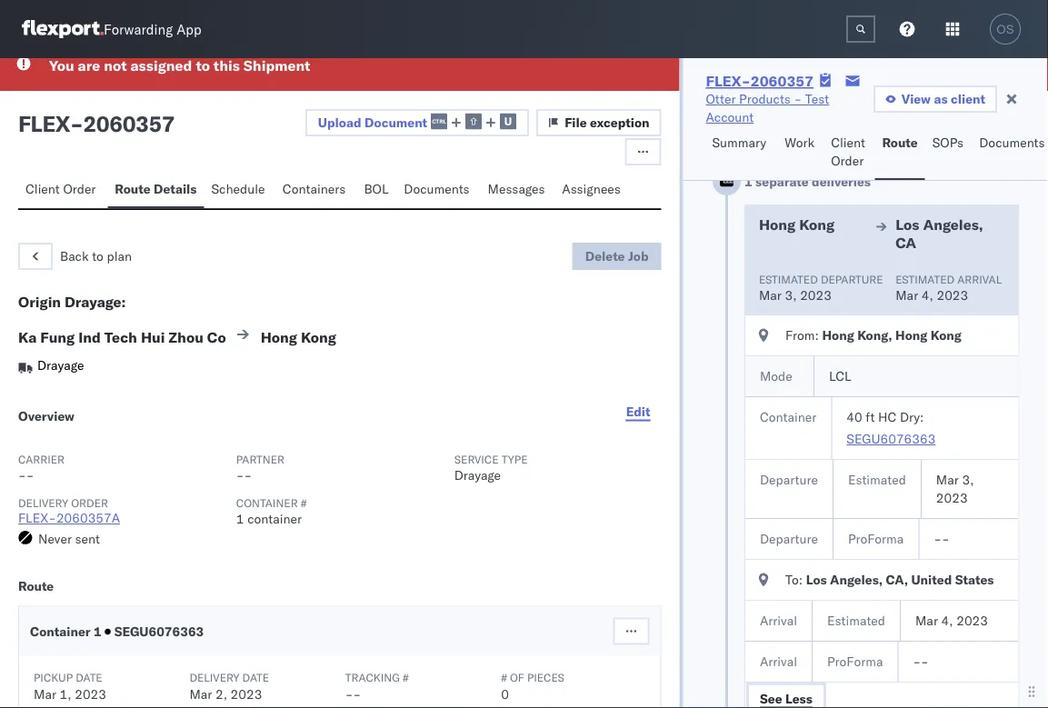Task type: locate. For each thing, give the bounding box(es) containing it.
0 vertical spatial documents
[[980, 135, 1046, 151]]

delivery date mar 2, 2023 (estimated)
[[190, 671, 269, 709]]

ind
[[78, 328, 101, 347]]

1 horizontal spatial date
[[243, 671, 269, 685]]

angeles, left ca,
[[830, 572, 883, 588]]

1 (estimated) from the left
[[34, 705, 108, 709]]

2023 for mar 1, 2023 (estimated)
[[75, 686, 106, 702]]

1 horizontal spatial drayage
[[455, 468, 501, 483]]

estimated arrival mar 4, 2023
[[896, 272, 1002, 303]]

to
[[196, 56, 210, 75], [92, 248, 104, 264]]

0 vertical spatial proforma
[[848, 531, 904, 547]]

file exception
[[565, 115, 650, 131]]

type
[[502, 453, 528, 466]]

container up "container"
[[236, 496, 298, 510]]

route for "route" button
[[883, 135, 919, 151]]

departure for estimated
[[760, 472, 818, 488]]

work button
[[778, 126, 824, 180]]

to left plan
[[92, 248, 104, 264]]

1 date from the left
[[76, 671, 103, 685]]

summary button
[[705, 126, 778, 180]]

1 horizontal spatial (estimated)
[[190, 705, 264, 709]]

hong down 'separate'
[[759, 216, 796, 234]]

flex-2060357 link
[[706, 72, 814, 90]]

documents right bol button
[[404, 181, 470, 197]]

hong right 'kong,'
[[896, 327, 928, 343]]

1 horizontal spatial angeles,
[[923, 216, 984, 234]]

1 horizontal spatial client order button
[[824, 126, 876, 180]]

1 horizontal spatial documents button
[[973, 126, 1049, 180]]

0 horizontal spatial container
[[30, 624, 91, 640]]

estimated down ca
[[896, 272, 955, 286]]

you are not assigned to this shipment
[[49, 56, 310, 75]]

route down never
[[18, 578, 54, 594]]

documents button
[[973, 126, 1049, 180], [397, 173, 481, 208]]

documents down client
[[980, 135, 1046, 151]]

route details button
[[108, 173, 204, 208]]

4, down the los angeles, ca
[[922, 287, 934, 303]]

app
[[177, 20, 202, 38]]

--
[[934, 531, 950, 547], [913, 654, 929, 670]]

1 vertical spatial --
[[913, 654, 929, 670]]

view as client
[[902, 91, 986, 107]]

flex-2060357a button
[[18, 510, 120, 526]]

forwarding app
[[104, 20, 202, 38]]

container 1
[[30, 624, 105, 640]]

delivery inside delivery date mar 2, 2023 (estimated)
[[190, 671, 240, 685]]

(estimated) inside delivery date mar 2, 2023 (estimated)
[[190, 705, 264, 709]]

- inside otter products - test account
[[795, 91, 803, 107]]

as
[[935, 91, 948, 107]]

messages button
[[481, 173, 555, 208]]

route down view
[[883, 135, 919, 151]]

origin drayage:
[[18, 293, 126, 311]]

0 vertical spatial flex-
[[706, 72, 751, 90]]

order up deliveries
[[832, 153, 864, 169]]

# inside container # 1 container
[[301, 496, 307, 510]]

0 vertical spatial order
[[832, 153, 864, 169]]

estimated
[[759, 272, 818, 286], [896, 272, 955, 286], [848, 472, 906, 488], [827, 613, 886, 629]]

0 horizontal spatial 3,
[[785, 287, 797, 303]]

date inside delivery date mar 2, 2023 (estimated)
[[243, 671, 269, 685]]

1 horizontal spatial client order
[[832, 135, 866, 169]]

0 horizontal spatial 1
[[94, 624, 102, 640]]

0 vertical spatial los
[[896, 216, 920, 234]]

1 vertical spatial departure
[[760, 531, 818, 547]]

edit button
[[616, 394, 662, 430]]

2023 right 1,
[[75, 686, 106, 702]]

date
[[76, 671, 103, 685], [243, 671, 269, 685]]

angeles, right ca
[[923, 216, 984, 234]]

1
[[744, 174, 752, 190], [236, 511, 244, 527], [94, 624, 102, 640]]

estimated up from:
[[759, 272, 818, 286]]

see
[[760, 691, 782, 707]]

None text field
[[847, 15, 876, 43]]

1 vertical spatial 4,
[[942, 613, 953, 629]]

client for rightmost client order button
[[832, 135, 866, 151]]

los right to:
[[806, 572, 827, 588]]

3, inside mar 3, 2023
[[962, 472, 974, 488]]

date inside pickup date mar 1, 2023 (estimated)
[[76, 671, 103, 685]]

angeles, inside the los angeles, ca
[[923, 216, 984, 234]]

client for left client order button
[[25, 181, 60, 197]]

2 (estimated) from the left
[[190, 705, 264, 709]]

0 vertical spatial 4,
[[922, 287, 934, 303]]

segu6076363 button
[[847, 431, 936, 447]]

estimated departure mar 3, 2023
[[759, 272, 883, 303]]

0 horizontal spatial client order button
[[18, 173, 108, 208]]

1 horizontal spatial to
[[196, 56, 210, 75]]

-- for mar 4, 2023
[[913, 654, 929, 670]]

united
[[911, 572, 952, 588]]

hc
[[878, 409, 897, 425]]

0 horizontal spatial to
[[92, 248, 104, 264]]

route button
[[876, 126, 926, 180]]

1 left "container"
[[236, 511, 244, 527]]

to left this
[[196, 56, 210, 75]]

1 vertical spatial los
[[806, 572, 827, 588]]

upload document
[[318, 114, 428, 130]]

0 horizontal spatial date
[[76, 671, 103, 685]]

client up deliveries
[[832, 135, 866, 151]]

tech
[[104, 328, 137, 347]]

tracking
[[345, 671, 400, 685]]

1 vertical spatial client
[[25, 181, 60, 197]]

2 date from the left
[[243, 671, 269, 685]]

0 horizontal spatial angeles,
[[830, 572, 883, 588]]

client order button up back
[[18, 173, 108, 208]]

los
[[896, 216, 920, 234], [806, 572, 827, 588]]

40
[[847, 409, 863, 425]]

documents button right 'bol'
[[397, 173, 481, 208]]

proforma down to: los angeles, ca, united states
[[827, 654, 883, 670]]

-- up united
[[934, 531, 950, 547]]

# for 1 container
[[301, 496, 307, 510]]

0 vertical spatial 3,
[[785, 287, 797, 303]]

(estimated) down 1,
[[34, 705, 108, 709]]

1 horizontal spatial route
[[115, 181, 151, 197]]

estimated inside estimated departure mar 3, 2023
[[759, 272, 818, 286]]

4, down united
[[942, 613, 953, 629]]

upload
[[318, 114, 362, 130]]

2060357 down not
[[83, 110, 175, 137]]

# inside the # of pieces 0
[[501, 671, 507, 685]]

2060357
[[751, 72, 814, 90], [83, 110, 175, 137]]

mar inside estimated arrival mar 4, 2023
[[896, 287, 918, 303]]

0 horizontal spatial #
[[301, 496, 307, 510]]

2 horizontal spatial kong
[[931, 327, 962, 343]]

2 horizontal spatial #
[[501, 671, 507, 685]]

0 horizontal spatial (estimated)
[[34, 705, 108, 709]]

0 vertical spatial departure
[[760, 472, 818, 488]]

1 vertical spatial 2060357
[[83, 110, 175, 137]]

container up pickup
[[30, 624, 91, 640]]

0 vertical spatial container
[[760, 409, 817, 425]]

1 horizontal spatial --
[[934, 531, 950, 547]]

1 vertical spatial 3,
[[962, 472, 974, 488]]

(estimated) for 2,
[[190, 705, 264, 709]]

1 horizontal spatial 1
[[236, 511, 244, 527]]

2023 inside estimated arrival mar 4, 2023
[[937, 287, 969, 303]]

2023 for mar 4, 2023
[[937, 287, 969, 303]]

1 left 'separate'
[[744, 174, 752, 190]]

1 vertical spatial drayage
[[455, 468, 501, 483]]

arrival up see less button
[[760, 654, 797, 670]]

1 horizontal spatial 3,
[[962, 472, 974, 488]]

0 horizontal spatial client order
[[25, 181, 96, 197]]

1 vertical spatial segu6076363
[[111, 624, 204, 640]]

2 arrival from the top
[[760, 654, 797, 670]]

proforma up to: los angeles, ca, united states
[[848, 531, 904, 547]]

1 horizontal spatial delivery
[[190, 671, 240, 685]]

# right tracking
[[403, 671, 409, 685]]

1 vertical spatial order
[[63, 181, 96, 197]]

date for mar 2, 2023 (estimated)
[[243, 671, 269, 685]]

flex-2060357a
[[18, 510, 120, 526]]

1 vertical spatial container
[[236, 496, 298, 510]]

2060357 up "products"
[[751, 72, 814, 90]]

drayage down the service
[[455, 468, 501, 483]]

0 vertical spatial 1
[[744, 174, 752, 190]]

tracking # --
[[345, 671, 409, 702]]

drayage down fung
[[37, 358, 84, 373]]

2023 inside estimated departure mar 3, 2023
[[800, 287, 832, 303]]

0 horizontal spatial flex-
[[18, 510, 56, 526]]

0 horizontal spatial --
[[913, 654, 929, 670]]

delivery up 2,
[[190, 671, 240, 685]]

0 vertical spatial client
[[832, 135, 866, 151]]

# inside tracking # --
[[403, 671, 409, 685]]

2023 for mar 3, 2023
[[800, 287, 832, 303]]

hong
[[759, 216, 796, 234], [822, 327, 854, 343], [896, 327, 928, 343], [261, 328, 297, 347]]

1 horizontal spatial flex-
[[706, 72, 751, 90]]

pickup
[[34, 671, 73, 685]]

2023 inside pickup date mar 1, 2023 (estimated)
[[75, 686, 106, 702]]

1 vertical spatial arrival
[[760, 654, 797, 670]]

schedule
[[211, 181, 265, 197]]

0 horizontal spatial 2060357
[[83, 110, 175, 137]]

0 horizontal spatial segu6076363
[[111, 624, 204, 640]]

1 vertical spatial hong kong
[[261, 328, 336, 347]]

sops button
[[926, 126, 973, 180]]

flex- for 2060357
[[706, 72, 751, 90]]

file
[[565, 115, 587, 131]]

arrival down to:
[[760, 613, 797, 629]]

client down flex
[[25, 181, 60, 197]]

3, inside estimated departure mar 3, 2023
[[785, 287, 797, 303]]

departure
[[760, 472, 818, 488], [760, 531, 818, 547]]

1 horizontal spatial client
[[832, 135, 866, 151]]

1 vertical spatial proforma
[[827, 654, 883, 670]]

documents button right 'sops'
[[973, 126, 1049, 180]]

0 horizontal spatial delivery
[[18, 496, 68, 510]]

1 horizontal spatial order
[[832, 153, 864, 169]]

1 arrival from the top
[[760, 613, 797, 629]]

segu6076363 down hc
[[847, 431, 936, 447]]

departure for proforma
[[760, 531, 818, 547]]

hong right co
[[261, 328, 297, 347]]

route left 'details'
[[115, 181, 151, 197]]

1 vertical spatial 1
[[236, 511, 244, 527]]

origin
[[18, 293, 61, 311]]

1 vertical spatial route
[[115, 181, 151, 197]]

2023 inside mar 3, 2023
[[936, 490, 968, 506]]

2 horizontal spatial route
[[883, 135, 919, 151]]

1 horizontal spatial #
[[403, 671, 409, 685]]

route for route details
[[115, 181, 151, 197]]

flexport. image
[[22, 20, 104, 38]]

(estimated) down 2,
[[190, 705, 264, 709]]

2 horizontal spatial container
[[760, 409, 817, 425]]

work
[[785, 135, 815, 151]]

0 vertical spatial arrival
[[760, 613, 797, 629]]

order for left client order button
[[63, 181, 96, 197]]

0 horizontal spatial route
[[18, 578, 54, 594]]

of
[[510, 671, 525, 685]]

assigned
[[130, 56, 192, 75]]

arrival
[[760, 613, 797, 629], [760, 654, 797, 670]]

los down "route" button
[[896, 216, 920, 234]]

segu6076363 right container 1
[[111, 624, 204, 640]]

proforma for arrival
[[827, 654, 883, 670]]

1 vertical spatial delivery
[[190, 671, 240, 685]]

0 horizontal spatial documents
[[404, 181, 470, 197]]

order inside the client order
[[832, 153, 864, 169]]

mar inside delivery date mar 2, 2023 (estimated)
[[190, 686, 212, 702]]

2 vertical spatial route
[[18, 578, 54, 594]]

-- down mar 4, 2023 at the right bottom
[[913, 654, 929, 670]]

2023 down arrival
[[937, 287, 969, 303]]

2023 inside delivery date mar 2, 2023 (estimated)
[[231, 686, 262, 702]]

back to plan
[[60, 248, 132, 264]]

1 horizontal spatial documents
[[980, 135, 1046, 151]]

never
[[38, 531, 72, 547]]

see less button
[[749, 686, 824, 709]]

client order down flex
[[25, 181, 96, 197]]

flex- up 'otter' in the right top of the page
[[706, 72, 751, 90]]

1 departure from the top
[[760, 472, 818, 488]]

client order button right work
[[824, 126, 876, 180]]

1 horizontal spatial hong kong
[[759, 216, 835, 234]]

client order
[[832, 135, 866, 169], [25, 181, 96, 197]]

container down the "mode"
[[760, 409, 817, 425]]

2023 down states
[[957, 613, 988, 629]]

are
[[78, 56, 100, 75]]

# left of
[[501, 671, 507, 685]]

1 horizontal spatial kong
[[799, 216, 835, 234]]

client order up deliveries
[[832, 135, 866, 169]]

2 vertical spatial container
[[30, 624, 91, 640]]

flex- up never
[[18, 510, 56, 526]]

deliveries
[[812, 174, 871, 190]]

1 horizontal spatial 2060357
[[751, 72, 814, 90]]

0 vertical spatial angeles,
[[923, 216, 984, 234]]

client
[[832, 135, 866, 151], [25, 181, 60, 197]]

0 horizontal spatial 4,
[[922, 287, 934, 303]]

1 vertical spatial documents
[[404, 181, 470, 197]]

2 departure from the top
[[760, 531, 818, 547]]

ca
[[896, 234, 917, 252]]

delivery up flex-2060357a
[[18, 496, 68, 510]]

0 vertical spatial segu6076363
[[847, 431, 936, 447]]

mar inside mar 3, 2023
[[936, 472, 959, 488]]

0 horizontal spatial los
[[806, 572, 827, 588]]

os button
[[985, 8, 1027, 50]]

arrival for proforma
[[760, 654, 797, 670]]

0 horizontal spatial client
[[25, 181, 60, 197]]

delivery for delivery order
[[18, 496, 68, 510]]

mar inside pickup date mar 1, 2023 (estimated)
[[34, 686, 56, 702]]

route inside button
[[115, 181, 151, 197]]

0 vertical spatial delivery
[[18, 496, 68, 510]]

mar inside estimated departure mar 3, 2023
[[759, 287, 782, 303]]

2023 right 2,
[[231, 686, 262, 702]]

# up "container"
[[301, 496, 307, 510]]

1 horizontal spatial los
[[896, 216, 920, 234]]

1 vertical spatial angeles,
[[830, 572, 883, 588]]

1 up pickup date mar 1, 2023 (estimated)
[[94, 624, 102, 640]]

0 horizontal spatial order
[[63, 181, 96, 197]]

1 vertical spatial flex-
[[18, 510, 56, 526]]

drayage inside service type drayage
[[455, 468, 501, 483]]

1 horizontal spatial container
[[236, 496, 298, 510]]

route inside button
[[883, 135, 919, 151]]

container inside container # 1 container
[[236, 496, 298, 510]]

flex-
[[706, 72, 751, 90], [18, 510, 56, 526]]

client order button
[[824, 126, 876, 180], [18, 173, 108, 208]]

0 vertical spatial route
[[883, 135, 919, 151]]

0 horizontal spatial drayage
[[37, 358, 84, 373]]

-
[[795, 91, 803, 107], [70, 110, 83, 137], [18, 468, 26, 483], [26, 468, 34, 483], [236, 468, 244, 483], [244, 468, 252, 483], [934, 531, 942, 547], [942, 531, 950, 547], [913, 654, 921, 670], [921, 654, 929, 670], [345, 686, 353, 702], [353, 686, 361, 702]]

to: los angeles, ca, united states
[[785, 572, 994, 588]]

2023 for mar 2, 2023 (estimated)
[[231, 686, 262, 702]]

2023 down departure
[[800, 287, 832, 303]]

proforma
[[848, 531, 904, 547], [827, 654, 883, 670]]

:
[[920, 409, 924, 425]]

order down flex - 2060357
[[63, 181, 96, 197]]

mar
[[759, 287, 782, 303], [896, 287, 918, 303], [936, 472, 959, 488], [916, 613, 938, 629], [34, 686, 56, 702], [190, 686, 212, 702]]

0 horizontal spatial documents button
[[397, 173, 481, 208]]

2023 up united
[[936, 490, 968, 506]]

order
[[832, 153, 864, 169], [63, 181, 96, 197]]

hong kong down the '1 separate deliveries'
[[759, 216, 835, 234]]

1 inside container # 1 container
[[236, 511, 244, 527]]

hong kong right co
[[261, 328, 336, 347]]

angeles,
[[923, 216, 984, 234], [830, 572, 883, 588]]



Task type: vqa. For each thing, say whether or not it's contained in the screenshot.
4th the TEST123456
no



Task type: describe. For each thing, give the bounding box(es) containing it.
date for mar 1, 2023 (estimated)
[[76, 671, 103, 685]]

container for container 1
[[30, 624, 91, 640]]

schedule button
[[204, 173, 275, 208]]

0 horizontal spatial hong kong
[[261, 328, 336, 347]]

1,
[[60, 686, 72, 702]]

0
[[501, 686, 509, 702]]

documents for bol
[[404, 181, 470, 197]]

less
[[786, 691, 813, 707]]

flex- for 2060357a
[[18, 510, 56, 526]]

overview
[[18, 408, 75, 424]]

service type drayage
[[455, 453, 528, 483]]

0 vertical spatial client order
[[832, 135, 866, 169]]

bol
[[364, 181, 389, 197]]

containers button
[[275, 173, 357, 208]]

containers
[[283, 181, 346, 197]]

sops
[[933, 135, 964, 151]]

partner --
[[236, 453, 285, 483]]

account
[[706, 109, 754, 125]]

messages
[[488, 181, 545, 197]]

plan
[[107, 248, 132, 264]]

# for --
[[403, 671, 409, 685]]

arrival for estimated
[[760, 613, 797, 629]]

mar 4, 2023
[[916, 613, 988, 629]]

mar for mar 1, 2023 (estimated)
[[34, 686, 56, 702]]

separate
[[756, 174, 809, 190]]

pickup date mar 1, 2023 (estimated)
[[34, 671, 108, 709]]

otter products - test account
[[706, 91, 830, 125]]

# of pieces 0
[[501, 671, 565, 702]]

not
[[104, 56, 127, 75]]

estimated inside estimated arrival mar 4, 2023
[[896, 272, 955, 286]]

1 vertical spatial to
[[92, 248, 104, 264]]

kong,
[[858, 327, 892, 343]]

upload document button
[[306, 109, 530, 136]]

forwarding
[[104, 20, 173, 38]]

container for container # 1 container
[[236, 496, 298, 510]]

2 vertical spatial 1
[[94, 624, 102, 640]]

fung
[[40, 328, 75, 347]]

details
[[154, 181, 197, 197]]

delivery for delivery date mar 2, 2023 (estimated)
[[190, 671, 240, 685]]

documents button for bol
[[397, 173, 481, 208]]

hui
[[141, 328, 165, 347]]

pieces
[[528, 671, 565, 685]]

4, inside estimated arrival mar 4, 2023
[[922, 287, 934, 303]]

(estimated) for 1,
[[34, 705, 108, 709]]

partner
[[236, 453, 285, 466]]

documents for sops
[[980, 135, 1046, 151]]

drayage:
[[65, 293, 126, 311]]

ca,
[[886, 572, 908, 588]]

mar 3, 2023
[[936, 472, 974, 506]]

mar for mar 2, 2023 (estimated)
[[190, 686, 212, 702]]

1 vertical spatial client order
[[25, 181, 96, 197]]

0 horizontal spatial kong
[[301, 328, 336, 347]]

40 ft hc dry : segu6076363
[[847, 409, 936, 447]]

proforma for departure
[[848, 531, 904, 547]]

ka fung ind tech hui zhou co
[[18, 328, 226, 347]]

flex-2060357
[[706, 72, 814, 90]]

0 vertical spatial to
[[196, 56, 210, 75]]

flex - 2060357
[[18, 110, 175, 137]]

delivery order
[[18, 496, 108, 510]]

documents button for sops
[[973, 126, 1049, 180]]

route details
[[115, 181, 197, 197]]

departure
[[821, 272, 883, 286]]

1 horizontal spatial segu6076363
[[847, 431, 936, 447]]

los inside the los angeles, ca
[[896, 216, 920, 234]]

summary
[[713, 135, 767, 151]]

0 vertical spatial hong kong
[[759, 216, 835, 234]]

order for rightmost client order button
[[832, 153, 864, 169]]

service
[[455, 453, 499, 466]]

shipment
[[244, 56, 310, 75]]

mar for mar 4, 2023
[[896, 287, 918, 303]]

client
[[952, 91, 986, 107]]

ka
[[18, 328, 37, 347]]

exception
[[590, 115, 650, 131]]

otter
[[706, 91, 736, 107]]

2 horizontal spatial 1
[[744, 174, 752, 190]]

edit
[[627, 403, 651, 419]]

you
[[49, 56, 74, 75]]

container for container
[[760, 409, 817, 425]]

1 separate deliveries
[[744, 174, 871, 190]]

hong right from:
[[822, 327, 854, 343]]

estimated down segu6076363 'button' at the right bottom of the page
[[848, 472, 906, 488]]

to:
[[785, 572, 803, 588]]

order
[[71, 496, 108, 510]]

0 vertical spatial 2060357
[[751, 72, 814, 90]]

flex
[[18, 110, 70, 137]]

2,
[[216, 686, 227, 702]]

mar for mar 3, 2023
[[759, 287, 782, 303]]

dry
[[900, 409, 920, 425]]

sent
[[75, 531, 100, 547]]

products
[[740, 91, 791, 107]]

test
[[806, 91, 830, 107]]

ft
[[866, 409, 875, 425]]

never sent
[[38, 531, 100, 547]]

container
[[248, 511, 302, 527]]

estimated down to: los angeles, ca, united states
[[827, 613, 886, 629]]

os
[[997, 22, 1015, 36]]

co
[[207, 328, 226, 347]]

back
[[60, 248, 89, 264]]

view
[[902, 91, 931, 107]]

-- for mar 3, 2023
[[934, 531, 950, 547]]

forwarding app link
[[22, 20, 202, 38]]

mode
[[760, 368, 793, 384]]

view as client button
[[874, 86, 998, 113]]

this
[[214, 56, 240, 75]]

carrier --
[[18, 453, 65, 483]]

0 vertical spatial drayage
[[37, 358, 84, 373]]

assignees
[[562, 181, 621, 197]]



